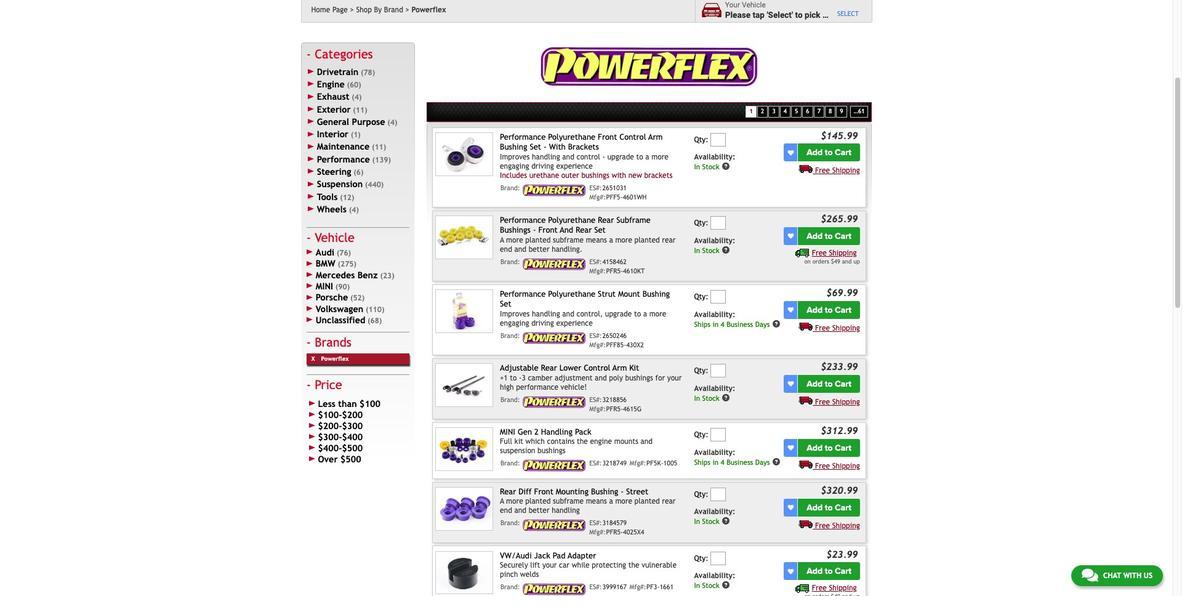 Task type: describe. For each thing, give the bounding box(es) containing it.
availability: in stock for $320.99
[[694, 508, 735, 526]]

question sign image for $320.99
[[722, 517, 730, 526]]

adapter
[[568, 551, 596, 560]]

mfg#: for $23.99
[[630, 583, 646, 591]]

jack
[[534, 551, 550, 560]]

add to wish list image for $320.99
[[788, 504, 794, 510]]

add for $145.99
[[807, 147, 823, 158]]

free shipping for $320.99
[[815, 521, 860, 530]]

to down $233.99
[[825, 379, 833, 389]]

control
[[577, 152, 600, 161]]

x
[[311, 355, 315, 362]]

es#: 3218856 mfg#: pfr5-4615g
[[589, 396, 642, 412]]

0 vertical spatial 4
[[784, 108, 787, 115]]

3 link
[[769, 106, 779, 117]]

(23)
[[380, 271, 395, 280]]

shipping inside free shipping on orders $49 and up
[[829, 248, 857, 257]]

- left with
[[544, 142, 547, 152]]

experience inside the performance polyurethane strut mount bushing set improves handling and control, upgrade to a more engaging driving experience
[[556, 319, 593, 327]]

(12)
[[340, 193, 354, 202]]

mini inside vehicle audi (76) bmw (275) mercedes benz (23) mini (90) porsche (52) volkswagen (110) unclassified (68)
[[316, 281, 333, 291]]

1 horizontal spatial (11)
[[372, 143, 386, 152]]

es#: for $23.99
[[589, 583, 602, 591]]

planted down subframe
[[635, 236, 660, 244]]

performance for $69.99
[[500, 289, 546, 299]]

vehicle inside vehicle audi (76) bmw (275) mercedes benz (23) mini (90) porsche (52) volkswagen (110) unclassified (68)
[[315, 230, 355, 245]]

better inside rear diff front mounting bushing - street a more planted subframe means a more planted rear end and better handling
[[529, 506, 550, 515]]

drivetrain
[[317, 66, 358, 77]]

in for $233.99
[[694, 394, 700, 402]]

to down $69.99
[[825, 305, 833, 315]]

in for $265.99
[[694, 246, 700, 254]]

and inside free shipping on orders $49 and up
[[842, 258, 852, 264]]

to down $312.99
[[825, 442, 833, 453]]

9
[[840, 108, 843, 115]]

availability: for $233.99
[[694, 384, 735, 393]]

mini gen 2 handling pack full kit which contains the engine mounts and suspension bushings
[[500, 427, 653, 455]]

question sign image for $69.99
[[772, 319, 781, 328]]

set inside the performance polyurethane strut mount bushing set improves handling and control, upgrade to a more engaging driving experience
[[500, 300, 511, 309]]

…61
[[854, 108, 865, 115]]

vehicle!
[[561, 383, 587, 391]]

stock for $233.99
[[702, 394, 720, 402]]

to down $145.99
[[825, 147, 833, 158]]

pick
[[805, 10, 821, 19]]

vw/audi jack pad adapter securely lift your car while protecting the vulnerable pinch welds
[[500, 551, 677, 579]]

business for $312.99
[[727, 458, 753, 466]]

free shipping image for $320.99
[[799, 519, 813, 528]]

free inside free shipping on orders $49 and up
[[812, 248, 827, 257]]

add to cart button for $145.99
[[798, 144, 860, 162]]

0 vertical spatial 2
[[761, 108, 764, 115]]

a inside performance polyurethane rear subframe bushings - front and rear set a more planted subframe means a more planted rear end and better handling.
[[500, 236, 504, 244]]

less than $100 link
[[306, 398, 409, 410]]

engine
[[317, 79, 345, 89]]

vulnerable
[[642, 561, 677, 570]]

es#3218749 - pf5k-1005 - mini gen 2 handling pack - full kit which contains the engine mounts and suspension bushings - powerflex - mini image
[[435, 427, 493, 471]]

welds
[[520, 570, 539, 579]]

urethane
[[529, 171, 559, 180]]

set inside performance polyurethane rear subframe bushings - front and rear set a more planted subframe means a more planted rear end and better handling.
[[594, 226, 606, 235]]

bushings for $233.99
[[625, 374, 653, 382]]

your vehicle please tap 'select' to pick a vehicle
[[725, 1, 856, 19]]

stock for $265.99
[[702, 246, 720, 254]]

availability: for $23.99
[[694, 572, 735, 580]]

polyurethane for $265.99
[[548, 215, 596, 225]]

free for $69.99
[[815, 324, 830, 332]]

mfg#: for $145.99
[[589, 193, 606, 200]]

free shipping on orders $49 and up
[[804, 248, 860, 264]]

select link
[[837, 10, 859, 18]]

purpose
[[352, 116, 385, 127]]

a inside rear diff front mounting bushing - street a more planted subframe means a more planted rear end and better handling
[[500, 497, 504, 506]]

430x2
[[626, 341, 644, 348]]

add for $320.99
[[807, 502, 823, 513]]

$200-$300 link
[[306, 421, 409, 432]]

4 for $312.99
[[721, 458, 725, 466]]

to inside the performance polyurethane strut mount bushing set improves handling and control, upgrade to a more engaging driving experience
[[634, 310, 641, 318]]

select
[[837, 10, 859, 17]]

free shipping image for $145.99
[[799, 165, 813, 173]]

street
[[626, 487, 648, 496]]

audi
[[316, 247, 334, 257]]

categories
[[315, 47, 373, 61]]

tap
[[753, 10, 765, 19]]

(440)
[[365, 181, 384, 189]]

your inside the 'vw/audi jack pad adapter securely lift your car while protecting the vulnerable pinch welds'
[[542, 561, 557, 570]]

shop by brand
[[356, 6, 403, 14]]

bushing for $320.99
[[591, 487, 618, 496]]

while
[[572, 561, 590, 570]]

the inside the 'vw/audi jack pad adapter securely lift your car while protecting the vulnerable pinch welds'
[[628, 561, 639, 570]]

(78)
[[361, 68, 375, 77]]

pfr5- for $320.99
[[606, 529, 623, 536]]

- inside rear diff front mounting bushing - street a more planted subframe means a more planted rear end and better handling
[[621, 487, 624, 496]]

free shipping for $145.99
[[815, 166, 860, 175]]

performance inside 'categories drivetrain (78) engine (60) exhaust (4) exterior (11) general purpose (4) interior (1) maintenance (11) performance (139) steering (6) suspension (440) tools (12) wheels (4)'
[[317, 154, 370, 164]]

poly
[[609, 374, 623, 382]]

brand: for $265.99
[[501, 258, 520, 265]]

free shipping image for $233.99
[[799, 396, 813, 404]]

0 vertical spatial 3
[[772, 108, 776, 115]]

pfr5- for $265.99
[[606, 267, 623, 274]]

$300
[[342, 421, 363, 431]]

2 vertical spatial (4)
[[349, 206, 359, 214]]

2 inside mini gen 2 handling pack full kit which contains the engine mounts and suspension bushings
[[534, 427, 539, 437]]

suspension
[[317, 179, 363, 189]]

cart for $320.99
[[835, 502, 852, 513]]

subframe inside rear diff front mounting bushing - street a more planted subframe means a more planted rear end and better handling
[[553, 497, 584, 506]]

free shipping image for $265.99
[[796, 249, 810, 258]]

control for $145.99
[[620, 132, 646, 142]]

home
[[311, 6, 330, 14]]

$300-$400 link
[[306, 432, 409, 443]]

add to cart for $265.99
[[807, 231, 852, 241]]

adjustable rear lower control arm kit +1 to -3 camber adjustment and poly bushings for your high performance vehicle!
[[500, 363, 682, 391]]

less than $100 $100-$200 $200-$300 $300-$400 $400-$500 over $500
[[318, 398, 380, 464]]

free shipping image for $69.99
[[799, 322, 813, 330]]

shipping for $23.99
[[829, 584, 857, 593]]

comments image
[[1082, 568, 1098, 582]]

pfr5- for $233.99
[[606, 405, 623, 412]]

free for $312.99
[[815, 462, 830, 470]]

free for $320.99
[[815, 521, 830, 530]]

$145.99
[[821, 130, 858, 141]]

full
[[500, 437, 512, 446]]

the inside mini gen 2 handling pack full kit which contains the engine mounts and suspension bushings
[[577, 437, 588, 446]]

1 vertical spatial $500
[[340, 454, 361, 464]]

lower
[[560, 363, 581, 373]]

4601wh
[[623, 193, 647, 200]]

subframe
[[616, 215, 651, 225]]

powerflex - corporate logo image for $145.99
[[522, 184, 586, 197]]

in for $69.99
[[713, 320, 719, 328]]

control for $233.99
[[584, 363, 610, 373]]

improves inside the performance polyurethane strut mount bushing set improves handling and control, upgrade to a more engaging driving experience
[[500, 310, 530, 318]]

planted down street in the right of the page
[[635, 497, 660, 506]]

brand: for $23.99
[[501, 583, 520, 591]]

(110)
[[366, 305, 384, 314]]

over
[[318, 454, 338, 464]]

bushings
[[500, 226, 531, 235]]

availability: for $69.99
[[694, 310, 735, 319]]

3 inside adjustable rear lower control arm kit +1 to -3 camber adjustment and poly bushings for your high performance vehicle!
[[522, 374, 526, 382]]

shop
[[356, 6, 372, 14]]

free for $145.99
[[815, 166, 830, 175]]

$300-
[[318, 432, 342, 442]]

includes
[[500, 171, 527, 180]]

add to cart for $312.99
[[807, 442, 852, 453]]

contains
[[547, 437, 575, 446]]

up
[[854, 258, 860, 264]]

question sign image for $145.99
[[722, 162, 730, 171]]

shipping for $69.99
[[832, 324, 860, 332]]

less
[[318, 398, 336, 409]]

mini gen 2 handling pack link
[[500, 427, 591, 437]]

bushing inside the performance polyurethane front control arm bushing set - with brackets improves handling and control - upgrade to a more engaging driving experience includes urethane outer bushings with new brackets
[[500, 142, 527, 152]]

rear inside adjustable rear lower control arm kit +1 to -3 camber adjustment and poly bushings for your high performance vehicle!
[[541, 363, 557, 373]]

and inside the performance polyurethane strut mount bushing set improves handling and control, upgrade to a more engaging driving experience
[[562, 310, 574, 318]]

vw/audi
[[500, 551, 532, 560]]

which
[[526, 437, 545, 446]]

- inside performance polyurethane rear subframe bushings - front and rear set a more planted subframe means a more planted rear end and better handling.
[[533, 226, 536, 235]]

performance polyurethane rear subframe bushings - front and rear set a more planted subframe means a more planted rear end and better handling.
[[500, 215, 676, 253]]

to inside adjustable rear lower control arm kit +1 to -3 camber adjustment and poly bushings for your high performance vehicle!
[[510, 374, 517, 382]]

1
[[749, 108, 753, 115]]

question sign image for $23.99
[[722, 581, 730, 589]]

page
[[332, 6, 348, 14]]

qty: for $69.99
[[694, 293, 708, 301]]

end inside performance polyurethane rear subframe bushings - front and rear set a more planted subframe means a more planted rear end and better handling.
[[500, 245, 512, 253]]

for
[[656, 374, 665, 382]]

powerflex inside 'brands x powerflex'
[[321, 355, 349, 362]]

and inside mini gen 2 handling pack full kit which contains the engine mounts and suspension bushings
[[641, 437, 653, 446]]

and inside adjustable rear lower control arm kit +1 to -3 camber adjustment and poly bushings for your high performance vehicle!
[[595, 374, 607, 382]]

availability: in stock for $265.99
[[694, 236, 735, 254]]

$100
[[360, 398, 380, 409]]

powerflex - corporate logo image for $233.99
[[522, 396, 586, 409]]

vw/audi jack pad adapter link
[[500, 551, 596, 560]]

a inside the performance polyurethane front control arm bushing set - with brackets improves handling and control - upgrade to a more engaging driving experience includes urethane outer bushings with new brackets
[[645, 152, 649, 161]]

driving inside the performance polyurethane front control arm bushing set - with brackets improves handling and control - upgrade to a more engaging driving experience includes urethane outer bushings with new brackets
[[531, 162, 554, 170]]

interior
[[317, 129, 349, 139]]

0 vertical spatial powerflex
[[412, 6, 446, 14]]

2 link
[[757, 106, 768, 117]]

pad
[[553, 551, 566, 560]]

chat with us
[[1103, 571, 1153, 580]]

bushings inside the performance polyurethane front control arm bushing set - with brackets improves handling and control - upgrade to a more engaging driving experience includes urethane outer bushings with new brackets
[[581, 171, 610, 180]]

rear diff front mounting bushing - street link
[[500, 487, 648, 496]]

es#: for $312.99
[[589, 460, 602, 467]]

brand
[[384, 6, 403, 14]]

es#2651031 - pff5-4601wh - performance polyurethane front control arm bushing set - with brackets - improves handling and control - upgrade to a more engaging driving experience - powerflex - bmw image
[[435, 132, 493, 176]]

handling inside the performance polyurethane strut mount bushing set improves handling and control, upgrade to a more engaging driving experience
[[532, 310, 560, 318]]

add to cart for $145.99
[[807, 147, 852, 158]]

chat
[[1103, 571, 1121, 580]]

than
[[338, 398, 357, 409]]

to down $265.99
[[825, 231, 833, 241]]

planted down diff
[[525, 497, 551, 506]]

mounting
[[556, 487, 589, 496]]

(52)
[[350, 294, 365, 303]]

rear inside rear diff front mounting bushing - street a more planted subframe means a more planted rear end and better handling
[[662, 497, 676, 506]]

free shipping for $23.99
[[812, 584, 857, 593]]

$200-
[[318, 421, 342, 431]]

0 horizontal spatial (11)
[[353, 106, 367, 114]]

bushings for $312.99
[[538, 447, 566, 455]]

us
[[1144, 571, 1153, 580]]

pack
[[575, 427, 591, 437]]

add to cart button for $233.99
[[798, 375, 860, 393]]

unclassified
[[316, 315, 365, 325]]

wheels
[[317, 204, 347, 214]]

add for $23.99
[[807, 566, 823, 577]]

more inside the performance polyurethane front control arm bushing set - with brackets improves handling and control - upgrade to a more engaging driving experience includes urethane outer bushings with new brackets
[[652, 152, 669, 161]]

rear right and
[[576, 226, 592, 235]]

vehicle inside your vehicle please tap 'select' to pick a vehicle
[[742, 1, 766, 9]]

better inside performance polyurethane rear subframe bushings - front and rear set a more planted subframe means a more planted rear end and better handling.
[[529, 245, 550, 253]]

add to cart for $23.99
[[807, 566, 852, 577]]

add for $265.99
[[807, 231, 823, 241]]

means inside performance polyurethane rear subframe bushings - front and rear set a more planted subframe means a more planted rear end and better handling.
[[586, 236, 607, 244]]

planted down bushings
[[525, 236, 551, 244]]

add to cart button for $312.99
[[798, 439, 860, 457]]

engine
[[590, 437, 612, 446]]

vehicle audi (76) bmw (275) mercedes benz (23) mini (90) porsche (52) volkswagen (110) unclassified (68)
[[315, 230, 395, 325]]

availability: for $145.99
[[694, 153, 735, 162]]

polyurethane for $69.99
[[548, 289, 596, 299]]

$69.99
[[826, 287, 858, 298]]

shipping for $233.99
[[832, 398, 860, 406]]

es#: for $69.99
[[589, 332, 602, 339]]

business for $69.99
[[727, 320, 753, 328]]

porsche
[[316, 292, 348, 303]]

rear inside performance polyurethane rear subframe bushings - front and rear set a more planted subframe means a more planted rear end and better handling.
[[662, 236, 676, 244]]



Task type: locate. For each thing, give the bounding box(es) containing it.
1 horizontal spatial bushings
[[581, 171, 610, 180]]

1 availability: from the top
[[694, 153, 735, 162]]

performance for $265.99
[[500, 215, 546, 225]]

cart for $23.99
[[835, 566, 852, 577]]

bushings down control on the top of the page
[[581, 171, 610, 180]]

car
[[559, 561, 570, 570]]

0 vertical spatial end
[[500, 245, 512, 253]]

0 vertical spatial handling
[[532, 152, 560, 161]]

powerflex - corporate logo image down contains
[[522, 460, 586, 473]]

a inside your vehicle please tap 'select' to pick a vehicle
[[823, 10, 827, 19]]

mfg#: for $265.99
[[589, 267, 606, 274]]

(4) down '(60)'
[[352, 93, 362, 102]]

1 vertical spatial in
[[713, 458, 719, 466]]

driving
[[531, 162, 554, 170], [531, 319, 554, 327]]

free shipping
[[815, 166, 860, 175], [815, 324, 860, 332], [815, 398, 860, 406], [815, 462, 860, 470], [815, 521, 860, 530], [812, 584, 857, 593]]

pfr5- inside es#: 3184579 mfg#: pfr5-4025x4
[[606, 529, 623, 536]]

free shipping image for $23.99
[[796, 584, 810, 593]]

arm
[[648, 132, 663, 142], [613, 363, 627, 373]]

add for $312.99
[[807, 442, 823, 453]]

es#: inside es#: 2651031 mfg#: pff5-4601wh
[[589, 184, 602, 191]]

performance
[[500, 132, 546, 142], [317, 154, 370, 164], [500, 215, 546, 225], [500, 289, 546, 299]]

0 vertical spatial subframe
[[553, 236, 584, 244]]

0 horizontal spatial control
[[584, 363, 610, 373]]

2 horizontal spatial bushings
[[625, 374, 653, 382]]

in for $312.99
[[713, 458, 719, 466]]

chat with us link
[[1071, 565, 1163, 586]]

kit
[[629, 363, 639, 373]]

pfr5- inside 'es#: 4158462 mfg#: pfr5-4610kt'
[[606, 267, 623, 274]]

volkswagen
[[316, 303, 363, 314]]

with up 2651031
[[612, 171, 626, 180]]

add to cart down $233.99
[[807, 379, 852, 389]]

free shipping for $69.99
[[815, 324, 860, 332]]

with
[[549, 142, 566, 152]]

6 add to cart from the top
[[807, 502, 852, 513]]

es#: 3184579 mfg#: pfr5-4025x4
[[589, 519, 644, 536]]

arm inside the performance polyurethane front control arm bushing set - with brackets improves handling and control - upgrade to a more engaging driving experience includes urethane outer bushings with new brackets
[[648, 132, 663, 142]]

a down bushings
[[500, 236, 504, 244]]

mfg#: down 3184579 in the bottom of the page
[[589, 529, 606, 536]]

in for $23.99
[[694, 581, 700, 590]]

4 stock from the top
[[702, 517, 720, 526]]

free shipping down $69.99
[[815, 324, 860, 332]]

rear down the pff5-
[[598, 215, 614, 225]]

cart for $233.99
[[835, 379, 852, 389]]

- inside adjustable rear lower control arm kit +1 to -3 camber adjustment and poly bushings for your high performance vehicle!
[[519, 374, 522, 382]]

1 horizontal spatial the
[[628, 561, 639, 570]]

0 vertical spatial free shipping image
[[796, 249, 810, 258]]

add to cart button down $23.99
[[798, 562, 860, 580]]

1 horizontal spatial arm
[[648, 132, 663, 142]]

1 vertical spatial powerflex
[[321, 355, 349, 362]]

set inside the performance polyurethane front control arm bushing set - with brackets improves handling and control - upgrade to a more engaging driving experience includes urethane outer bushings with new brackets
[[530, 142, 541, 152]]

add to cart button for $69.99
[[798, 301, 860, 319]]

free shipping for $233.99
[[815, 398, 860, 406]]

mfg#: left the pff5-
[[589, 193, 606, 200]]

6 link
[[802, 106, 813, 117]]

3 add to wish list image from the top
[[788, 445, 794, 451]]

0 vertical spatial front
[[598, 132, 617, 142]]

1 vertical spatial engaging
[[500, 319, 529, 327]]

qty: for $145.99
[[694, 135, 708, 144]]

to up new
[[636, 152, 643, 161]]

and down with
[[562, 152, 574, 161]]

free up $23.99
[[815, 521, 830, 530]]

1 pfr5- from the top
[[606, 267, 623, 274]]

diff
[[519, 487, 532, 496]]

add to cart
[[807, 147, 852, 158], [807, 231, 852, 241], [807, 305, 852, 315], [807, 379, 852, 389], [807, 442, 852, 453], [807, 502, 852, 513], [807, 566, 852, 577]]

powerflex - corporate logo image for $23.99
[[522, 583, 586, 596]]

es#: left '3218749'
[[589, 460, 602, 467]]

1 horizontal spatial set
[[530, 142, 541, 152]]

powerflex - corporate logo image down the "handling."
[[522, 258, 586, 271]]

1 vertical spatial driving
[[531, 319, 554, 327]]

cart for $265.99
[[835, 231, 852, 241]]

3 add to cart button from the top
[[798, 301, 860, 319]]

es#3218856 - pfr5-4615g - adjustable rear lower control arm kit - +1 to -3 camber adjustment and poly bushings for your high performance vehicle! - powerflex - bmw image
[[435, 363, 493, 407]]

free shipping up $320.99 on the bottom
[[815, 462, 860, 470]]

brand: down bushings
[[501, 258, 520, 265]]

None text field
[[711, 216, 726, 230], [711, 488, 726, 501], [711, 216, 726, 230], [711, 488, 726, 501]]

7 add from the top
[[807, 566, 823, 577]]

3 in from the top
[[694, 394, 700, 402]]

5 cart from the top
[[835, 442, 852, 453]]

2 add to cart from the top
[[807, 231, 852, 241]]

handling down performance polyurethane strut mount bushing set link
[[532, 310, 560, 318]]

es#: left the 4158462 at the right top
[[589, 258, 602, 265]]

pfr5- inside es#: 3218856 mfg#: pfr5-4615g
[[606, 405, 623, 412]]

5 in from the top
[[694, 581, 700, 590]]

ships for $312.99
[[694, 458, 711, 466]]

5 brand: from the top
[[501, 460, 520, 467]]

handling inside the performance polyurethane front control arm bushing set - with brackets improves handling and control - upgrade to a more engaging driving experience includes urethane outer bushings with new brackets
[[532, 152, 560, 161]]

3 add from the top
[[807, 305, 823, 315]]

6
[[806, 108, 809, 115]]

7 availability: from the top
[[694, 572, 735, 580]]

mfg#: inside 'es#: 4158462 mfg#: pfr5-4610kt'
[[589, 267, 606, 274]]

adjustable rear lower control arm kit link
[[500, 363, 639, 373]]

add to cart button down $145.99
[[798, 144, 860, 162]]

es#: left 2651031
[[589, 184, 602, 191]]

mfg#: down the 4158462 at the right top
[[589, 267, 606, 274]]

6 cart from the top
[[835, 502, 852, 513]]

shipping for $145.99
[[832, 166, 860, 175]]

add to wish list image for $265.99
[[788, 233, 794, 239]]

engaging inside the performance polyurethane front control arm bushing set - with brackets improves handling and control - upgrade to a more engaging driving experience includes urethane outer bushings with new brackets
[[500, 162, 529, 170]]

question sign image for $233.99
[[722, 393, 730, 402]]

4 for $69.99
[[721, 320, 725, 328]]

camber
[[528, 374, 553, 382]]

brackets
[[644, 171, 673, 180]]

es#: for $320.99
[[589, 519, 602, 527]]

mfg#: for $320.99
[[589, 529, 606, 536]]

polyurethane inside the performance polyurethane strut mount bushing set improves handling and control, upgrade to a more engaging driving experience
[[548, 289, 596, 299]]

bushings down contains
[[538, 447, 566, 455]]

0 horizontal spatial with
[[612, 171, 626, 180]]

driving down performance polyurethane strut mount bushing set link
[[531, 319, 554, 327]]

engaging up includes
[[500, 162, 529, 170]]

powerflex - corporate logo image up the adjustable rear lower control arm kit link
[[522, 332, 586, 345]]

8 link
[[825, 106, 836, 117]]

None text field
[[711, 133, 726, 147], [711, 290, 726, 304], [711, 364, 726, 378], [711, 428, 726, 442], [711, 552, 726, 565], [711, 133, 726, 147], [711, 290, 726, 304], [711, 364, 726, 378], [711, 428, 726, 442], [711, 552, 726, 565]]

exterior
[[317, 104, 351, 114]]

cart down $23.99
[[835, 566, 852, 577]]

0 vertical spatial better
[[529, 245, 550, 253]]

1 vertical spatial with
[[1123, 571, 1142, 580]]

your down vw/audi jack pad adapter link
[[542, 561, 557, 570]]

gen
[[518, 427, 532, 437]]

2 end from the top
[[500, 506, 512, 515]]

mini up porsche
[[316, 281, 333, 291]]

performance inside the performance polyurethane front control arm bushing set - with brackets improves handling and control - upgrade to a more engaging driving experience includes urethane outer bushings with new brackets
[[500, 132, 546, 142]]

with
[[612, 171, 626, 180], [1123, 571, 1142, 580]]

question sign image
[[722, 517, 730, 526], [722, 581, 730, 589]]

5 stock from the top
[[702, 581, 720, 590]]

shipping up $49
[[829, 248, 857, 257]]

4 link
[[780, 106, 791, 117]]

3 availability: in stock from the top
[[694, 384, 735, 402]]

2 engaging from the top
[[500, 319, 529, 327]]

5 add to cart button from the top
[[798, 439, 860, 457]]

availability: in stock for $233.99
[[694, 384, 735, 402]]

1 horizontal spatial vehicle
[[742, 1, 766, 9]]

1 vertical spatial pfr5-
[[606, 405, 623, 412]]

shipping down $23.99
[[829, 584, 857, 593]]

1 engaging from the top
[[500, 162, 529, 170]]

es#3184579 - pfr5-4025x4 - rear diff front mounting bushing - street - a more planted subframe means a more planted rear end and better handling - powerflex - bmw image
[[435, 487, 493, 531]]

(68)
[[368, 316, 382, 325]]

(275)
[[338, 260, 357, 269]]

1 subframe from the top
[[553, 236, 584, 244]]

3 polyurethane from the top
[[548, 289, 596, 299]]

1 availability: in stock from the top
[[694, 153, 735, 171]]

3 stock from the top
[[702, 394, 720, 402]]

4 brand: from the top
[[501, 396, 520, 403]]

1 horizontal spatial control
[[620, 132, 646, 142]]

to inside the performance polyurethane front control arm bushing set - with brackets improves handling and control - upgrade to a more engaging driving experience includes urethane outer bushings with new brackets
[[636, 152, 643, 161]]

powerflex - corporate logo image
[[522, 184, 586, 197], [522, 258, 586, 271], [522, 332, 586, 345], [522, 396, 586, 409], [522, 460, 586, 473], [522, 519, 586, 532], [522, 583, 586, 596]]

control inside adjustable rear lower control arm kit +1 to -3 camber adjustment and poly bushings for your high performance vehicle!
[[584, 363, 610, 373]]

shipping up $23.99
[[832, 521, 860, 530]]

3 add to cart from the top
[[807, 305, 852, 315]]

polyurethane up control,
[[548, 289, 596, 299]]

1 vertical spatial the
[[628, 561, 639, 570]]

brand: for $312.99
[[501, 460, 520, 467]]

question sign image
[[722, 162, 730, 171], [722, 245, 730, 254], [772, 319, 781, 328], [722, 393, 730, 402], [772, 457, 781, 466]]

a inside performance polyurethane rear subframe bushings - front and rear set a more planted subframe means a more planted rear end and better handling.
[[609, 236, 613, 244]]

7 add to cart button from the top
[[798, 562, 860, 580]]

mfg#: for $312.99
[[630, 460, 646, 467]]

shipping up $320.99 on the bottom
[[832, 462, 860, 470]]

shipping for $312.99
[[832, 462, 860, 470]]

brand: for $320.99
[[501, 519, 520, 527]]

1 improves from the top
[[500, 152, 530, 161]]

pfr5- down 3184579 in the bottom of the page
[[606, 529, 623, 536]]

1 vertical spatial bushings
[[625, 374, 653, 382]]

your inside adjustable rear lower control arm kit +1 to -3 camber adjustment and poly bushings for your high performance vehicle!
[[667, 374, 682, 382]]

to left pick
[[795, 10, 803, 19]]

and left control,
[[562, 310, 574, 318]]

2 vertical spatial handling
[[552, 506, 580, 515]]

1 vertical spatial free shipping image
[[799, 396, 813, 404]]

es#: 2650246 mfg#: pff85-430x2
[[589, 332, 644, 348]]

free shipping image
[[796, 249, 810, 258], [799, 396, 813, 404]]

7 add to cart from the top
[[807, 566, 852, 577]]

es#2650246 - pff85-430x2 - performance polyurethane strut mount bushing set - improves handling and control, upgrade to a more engaging driving experience - powerflex - audi volkswagen image
[[435, 289, 493, 333]]

pinch
[[500, 570, 518, 579]]

1 horizontal spatial 2
[[761, 108, 764, 115]]

end inside rear diff front mounting bushing - street a more planted subframe means a more planted rear end and better handling
[[500, 506, 512, 515]]

free
[[815, 166, 830, 175], [812, 248, 827, 257], [815, 324, 830, 332], [815, 398, 830, 406], [815, 462, 830, 470], [815, 521, 830, 530], [812, 584, 827, 593]]

bushing for $69.99
[[643, 289, 670, 299]]

1 vertical spatial (11)
[[372, 143, 386, 152]]

and
[[560, 226, 573, 235]]

1 horizontal spatial your
[[667, 374, 682, 382]]

1 vertical spatial 3
[[522, 374, 526, 382]]

0 vertical spatial business
[[727, 320, 753, 328]]

front inside rear diff front mounting bushing - street a more planted subframe means a more planted rear end and better handling
[[534, 487, 553, 496]]

end down bushings
[[500, 245, 512, 253]]

- right control on the top of the page
[[602, 152, 605, 161]]

add to cart down $145.99
[[807, 147, 852, 158]]

availability: for $265.99
[[694, 236, 735, 245]]

handling
[[541, 427, 573, 437]]

control up new
[[620, 132, 646, 142]]

es#: 2651031 mfg#: pff5-4601wh
[[589, 184, 647, 200]]

bushings
[[581, 171, 610, 180], [625, 374, 653, 382], [538, 447, 566, 455]]

0 vertical spatial means
[[586, 236, 607, 244]]

bushings down kit at right
[[625, 374, 653, 382]]

6 brand: from the top
[[501, 519, 520, 527]]

polyurethane up brackets
[[548, 132, 596, 142]]

4 in from the top
[[694, 517, 700, 526]]

1 in from the top
[[713, 320, 719, 328]]

1 horizontal spatial mini
[[500, 427, 515, 437]]

es#: for $265.99
[[589, 258, 602, 265]]

a up brackets
[[645, 152, 649, 161]]

1 vertical spatial days
[[755, 458, 770, 466]]

mfg#: inside es#: 3184579 mfg#: pfr5-4025x4
[[589, 529, 606, 536]]

set
[[530, 142, 541, 152], [594, 226, 606, 235], [500, 300, 511, 309]]

2 vertical spatial pfr5-
[[606, 529, 623, 536]]

0 horizontal spatial the
[[577, 437, 588, 446]]

handling
[[532, 152, 560, 161], [532, 310, 560, 318], [552, 506, 580, 515]]

add to cart button for $265.99
[[798, 227, 860, 245]]

stock for $145.99
[[702, 163, 720, 171]]

1 qty: from the top
[[694, 135, 708, 144]]

1 polyurethane from the top
[[548, 132, 596, 142]]

6 es#: from the top
[[589, 519, 602, 527]]

qty: for $312.99
[[694, 431, 708, 439]]

2 add to wish list image from the top
[[788, 381, 794, 387]]

2 vertical spatial bushings
[[538, 447, 566, 455]]

6 add from the top
[[807, 502, 823, 513]]

1 vertical spatial bushing
[[643, 289, 670, 299]]

1 vertical spatial your
[[542, 561, 557, 570]]

bushing inside the performance polyurethane strut mount bushing set improves handling and control, upgrade to a more engaging driving experience
[[643, 289, 670, 299]]

3 es#: from the top
[[589, 332, 602, 339]]

1 vertical spatial ships
[[694, 458, 711, 466]]

es#: inside es#: 3184579 mfg#: pfr5-4025x4
[[589, 519, 602, 527]]

pfr5- down 3218856
[[606, 405, 623, 412]]

0 horizontal spatial powerflex
[[321, 355, 349, 362]]

2 ships from the top
[[694, 458, 711, 466]]

means down rear diff front mounting bushing - street link
[[586, 497, 607, 506]]

2 improves from the top
[[500, 310, 530, 318]]

1 availability: ships in 4 business days from the top
[[694, 310, 770, 328]]

days
[[755, 320, 770, 328], [755, 458, 770, 466]]

to down $23.99
[[825, 566, 833, 577]]

(139)
[[372, 156, 391, 164]]

(11) up purpose
[[353, 106, 367, 114]]

brand: down high
[[501, 396, 520, 403]]

2 up which
[[534, 427, 539, 437]]

0 vertical spatial improves
[[500, 152, 530, 161]]

3 pfr5- from the top
[[606, 529, 623, 536]]

0 vertical spatial the
[[577, 437, 588, 446]]

2 qty: from the top
[[694, 219, 708, 227]]

mfg#: inside es#: 3218856 mfg#: pfr5-4615g
[[589, 405, 606, 412]]

free shipping down $145.99
[[815, 166, 860, 175]]

add to cart down $265.99
[[807, 231, 852, 241]]

es#: for $145.99
[[589, 184, 602, 191]]

shipping for $320.99
[[832, 521, 860, 530]]

availability: in stock for $145.99
[[694, 153, 735, 171]]

control
[[620, 132, 646, 142], [584, 363, 610, 373]]

means inside rear diff front mounting bushing - street a more planted subframe means a more planted rear end and better handling
[[586, 497, 607, 506]]

5 availability: in stock from the top
[[694, 572, 735, 590]]

2 add to cart button from the top
[[798, 227, 860, 245]]

1 vertical spatial mini
[[500, 427, 515, 437]]

…61 link
[[850, 106, 868, 117]]

add to wish list image for $312.99
[[788, 445, 794, 451]]

to down mount
[[634, 310, 641, 318]]

es#: inside es#: 3218856 mfg#: pfr5-4615g
[[589, 396, 602, 403]]

0 vertical spatial your
[[667, 374, 682, 382]]

add to cart down $320.99 on the bottom
[[807, 502, 852, 513]]

1 vertical spatial end
[[500, 506, 512, 515]]

with left us
[[1123, 571, 1142, 580]]

improves
[[500, 152, 530, 161], [500, 310, 530, 318]]

$100-$200 link
[[306, 410, 409, 421]]

bushing inside rear diff front mounting bushing - street a more planted subframe means a more planted rear end and better handling
[[591, 487, 618, 496]]

5 powerflex - corporate logo image from the top
[[522, 460, 586, 473]]

0 horizontal spatial your
[[542, 561, 557, 570]]

free for $233.99
[[815, 398, 830, 406]]

2 means from the top
[[586, 497, 607, 506]]

1 vertical spatial experience
[[556, 319, 593, 327]]

5 availability: from the top
[[694, 448, 735, 457]]

(60)
[[347, 81, 361, 89]]

4 add to wish list image from the top
[[788, 504, 794, 510]]

4 add to cart button from the top
[[798, 375, 860, 393]]

0 horizontal spatial 3
[[522, 374, 526, 382]]

1 experience from the top
[[556, 162, 593, 170]]

polyurethane up and
[[548, 215, 596, 225]]

1 vertical spatial control
[[584, 363, 610, 373]]

0 vertical spatial $500
[[342, 443, 363, 453]]

add to wish list image
[[788, 233, 794, 239], [788, 381, 794, 387], [788, 445, 794, 451], [788, 504, 794, 510], [788, 568, 794, 574]]

brand: down suspension
[[501, 460, 520, 467]]

(4) right purpose
[[387, 118, 397, 127]]

add to cart button down $320.99 on the bottom
[[798, 498, 860, 516]]

add to cart button for $320.99
[[798, 498, 860, 516]]

a inside rear diff front mounting bushing - street a more planted subframe means a more planted rear end and better handling
[[609, 497, 613, 506]]

1 cart from the top
[[835, 147, 852, 158]]

add to cart button down $265.99
[[798, 227, 860, 245]]

polyurethane inside performance polyurethane rear subframe bushings - front and rear set a more planted subframe means a more planted rear end and better handling.
[[548, 215, 596, 225]]

upgrade inside the performance polyurethane strut mount bushing set improves handling and control, upgrade to a more engaging driving experience
[[605, 310, 632, 318]]

1 link
[[746, 106, 757, 117]]

front for $145.99
[[598, 132, 617, 142]]

performance polyurethane rear subframe bushings - front and rear set link
[[500, 215, 651, 235]]

5
[[795, 108, 798, 115]]

0 vertical spatial availability: ships in 4 business days
[[694, 310, 770, 328]]

0 vertical spatial question sign image
[[722, 517, 730, 526]]

bushings inside adjustable rear lower control arm kit +1 to -3 camber adjustment and poly bushings for your high performance vehicle!
[[625, 374, 653, 382]]

3 availability: from the top
[[694, 310, 735, 319]]

add to wish list image
[[788, 150, 794, 156], [788, 307, 794, 313]]

6 qty: from the top
[[694, 490, 708, 499]]

0 vertical spatial in
[[713, 320, 719, 328]]

1 vertical spatial better
[[529, 506, 550, 515]]

pfr5- down the 4158462 at the right top
[[606, 267, 623, 274]]

$500
[[342, 443, 363, 453], [340, 454, 361, 464]]

2
[[761, 108, 764, 115], [534, 427, 539, 437]]

2 vertical spatial 4
[[721, 458, 725, 466]]

with inside the performance polyurethane front control arm bushing set - with brackets improves handling and control - upgrade to a more engaging driving experience includes urethane outer bushings with new brackets
[[612, 171, 626, 180]]

ships for $69.99
[[694, 320, 711, 328]]

a right the "es#3184579 - pfr5-4025x4 - rear diff front mounting bushing - street - a more planted subframe means a more planted rear end and better handling - powerflex - bmw" image
[[500, 497, 504, 506]]

your right for
[[667, 374, 682, 382]]

2 es#: from the top
[[589, 258, 602, 265]]

mini up full at the bottom of page
[[500, 427, 515, 437]]

1 add to cart from the top
[[807, 147, 852, 158]]

add to cart button for $23.99
[[798, 562, 860, 580]]

5 qty: from the top
[[694, 431, 708, 439]]

4 cart from the top
[[835, 379, 852, 389]]

improves up includes
[[500, 152, 530, 161]]

3 brand: from the top
[[501, 332, 520, 339]]

powerflex - corporate logo image down performance
[[522, 396, 586, 409]]

availability: ships in 4 business days for $69.99
[[694, 310, 770, 328]]

engaging inside the performance polyurethane strut mount bushing set improves handling and control, upgrade to a more engaging driving experience
[[500, 319, 529, 327]]

handling inside rear diff front mounting bushing - street a more planted subframe means a more planted rear end and better handling
[[552, 506, 580, 515]]

0 vertical spatial bushing
[[500, 142, 527, 152]]

1 vertical spatial subframe
[[553, 497, 584, 506]]

vehicle
[[829, 10, 856, 19]]

improves inside the performance polyurethane front control arm bushing set - with brackets improves handling and control - upgrade to a more engaging driving experience includes urethane outer bushings with new brackets
[[500, 152, 530, 161]]

upgrade up the 2650246
[[605, 310, 632, 318]]

stock for $320.99
[[702, 517, 720, 526]]

availability: ships in 4 business days for $312.99
[[694, 448, 770, 466]]

performance up includes
[[500, 132, 546, 142]]

rear inside rear diff front mounting bushing - street a more planted subframe means a more planted rear end and better handling
[[500, 487, 516, 496]]

7 es#: from the top
[[589, 583, 602, 591]]

and inside performance polyurethane rear subframe bushings - front and rear set a more planted subframe means a more planted rear end and better handling.
[[514, 245, 526, 253]]

powerflex - corporate logo image for $265.99
[[522, 258, 586, 271]]

question sign image for $265.99
[[722, 245, 730, 254]]

1 horizontal spatial 3
[[772, 108, 776, 115]]

front for $320.99
[[534, 487, 553, 496]]

please
[[725, 10, 751, 19]]

bushings inside mini gen 2 handling pack full kit which contains the engine mounts and suspension bushings
[[538, 447, 566, 455]]

mfg#: inside es#: 2651031 mfg#: pff5-4601wh
[[589, 193, 606, 200]]

5 add to wish list image from the top
[[788, 568, 794, 574]]

1 vertical spatial polyurethane
[[548, 215, 596, 225]]

1 vertical spatial upgrade
[[605, 310, 632, 318]]

and down diff
[[514, 506, 526, 515]]

a right pick
[[823, 10, 827, 19]]

add to wish list image for $23.99
[[788, 568, 794, 574]]

2 in from the top
[[713, 458, 719, 466]]

2 horizontal spatial set
[[594, 226, 606, 235]]

securely
[[500, 561, 528, 570]]

4 powerflex - corporate logo image from the top
[[522, 396, 586, 409]]

better
[[529, 245, 550, 253], [529, 506, 550, 515]]

performance down maintenance
[[317, 154, 370, 164]]

4 availability: from the top
[[694, 384, 735, 393]]

0 vertical spatial bushings
[[581, 171, 610, 180]]

cart down $312.99
[[835, 442, 852, 453]]

1 vertical spatial handling
[[532, 310, 560, 318]]

0 vertical spatial rear
[[662, 236, 676, 244]]

2 availability: ships in 4 business days from the top
[[694, 448, 770, 466]]

bmw
[[316, 258, 335, 269]]

qty: for $23.99
[[694, 554, 708, 563]]

upgrade up new
[[607, 152, 634, 161]]

1 vertical spatial set
[[594, 226, 606, 235]]

cart down $69.99
[[835, 305, 852, 315]]

2 question sign image from the top
[[722, 581, 730, 589]]

(6)
[[354, 168, 364, 177]]

add for $233.99
[[807, 379, 823, 389]]

2 horizontal spatial bushing
[[643, 289, 670, 299]]

availability:
[[694, 153, 735, 162], [694, 236, 735, 245], [694, 310, 735, 319], [694, 384, 735, 393], [694, 448, 735, 457], [694, 508, 735, 516], [694, 572, 735, 580]]

control inside the performance polyurethane front control arm bushing set - with brackets improves handling and control - upgrade to a more engaging driving experience includes urethane outer bushings with new brackets
[[620, 132, 646, 142]]

qty:
[[694, 135, 708, 144], [694, 219, 708, 227], [694, 293, 708, 301], [694, 367, 708, 375], [694, 431, 708, 439], [694, 490, 708, 499], [694, 554, 708, 563]]

0 vertical spatial ships
[[694, 320, 711, 328]]

6 add to cart button from the top
[[798, 498, 860, 516]]

brands
[[315, 335, 352, 349]]

3 qty: from the top
[[694, 293, 708, 301]]

add to cart down $69.99
[[807, 305, 852, 315]]

3 down adjustable
[[522, 374, 526, 382]]

to down $320.99 on the bottom
[[825, 502, 833, 513]]

and inside the performance polyurethane front control arm bushing set - with brackets improves handling and control - upgrade to a more engaging driving experience includes urethane outer bushings with new brackets
[[562, 152, 574, 161]]

0 vertical spatial days
[[755, 320, 770, 328]]

benz
[[358, 270, 378, 280]]

experience inside the performance polyurethane front control arm bushing set - with brackets improves handling and control - upgrade to a more engaging driving experience includes urethane outer bushings with new brackets
[[556, 162, 593, 170]]

arm inside adjustable rear lower control arm kit +1 to -3 camber adjustment and poly bushings for your high performance vehicle!
[[613, 363, 627, 373]]

0 horizontal spatial bushing
[[500, 142, 527, 152]]

free shipping down $23.99
[[812, 584, 857, 593]]

0 vertical spatial (4)
[[352, 93, 362, 102]]

3 powerflex - corporate logo image from the top
[[522, 332, 586, 345]]

1 business from the top
[[727, 320, 753, 328]]

means down performance polyurethane rear subframe bushings - front and rear set link
[[586, 236, 607, 244]]

suspension
[[500, 447, 535, 455]]

1 end from the top
[[500, 245, 512, 253]]

7 brand: from the top
[[501, 583, 520, 591]]

rear diff front mounting bushing - street a more planted subframe means a more planted rear end and better handling
[[500, 487, 676, 515]]

rear left diff
[[500, 487, 516, 496]]

4025x4
[[623, 529, 644, 536]]

0 vertical spatial control
[[620, 132, 646, 142]]

to inside your vehicle please tap 'select' to pick a vehicle
[[795, 10, 803, 19]]

performance polyurethane front control arm bushing set - with brackets improves handling and control - upgrade to a more engaging driving experience includes urethane outer bushings with new brackets
[[500, 132, 673, 180]]

free shipping image
[[799, 165, 813, 173], [799, 322, 813, 330], [799, 460, 813, 468], [799, 519, 813, 528], [796, 584, 810, 593]]

4 es#: from the top
[[589, 396, 602, 403]]

control up poly
[[584, 363, 610, 373]]

2 polyurethane from the top
[[548, 215, 596, 225]]

2 pfr5- from the top
[[606, 405, 623, 412]]

2 add to wish list image from the top
[[788, 307, 794, 313]]

2 stock from the top
[[702, 246, 720, 254]]

performance inside the performance polyurethane strut mount bushing set improves handling and control, upgrade to a more engaging driving experience
[[500, 289, 546, 299]]

0 horizontal spatial bushings
[[538, 447, 566, 455]]

driving inside the performance polyurethane strut mount bushing set improves handling and control, upgrade to a more engaging driving experience
[[531, 319, 554, 327]]

arm up brackets
[[648, 132, 663, 142]]

2 availability: from the top
[[694, 236, 735, 245]]

mfg#: inside es#: 2650246 mfg#: pff85-430x2
[[589, 341, 606, 348]]

powerflex right brand
[[412, 6, 446, 14]]

0 vertical spatial arm
[[648, 132, 663, 142]]

1 horizontal spatial with
[[1123, 571, 1142, 580]]

brand: for $145.99
[[501, 184, 520, 191]]

shop by brand link
[[356, 6, 409, 14]]

to
[[795, 10, 803, 19], [825, 147, 833, 158], [636, 152, 643, 161], [825, 231, 833, 241], [825, 305, 833, 315], [634, 310, 641, 318], [510, 374, 517, 382], [825, 379, 833, 389], [825, 442, 833, 453], [825, 502, 833, 513], [825, 566, 833, 577]]

general
[[317, 116, 349, 127]]

2 availability: in stock from the top
[[694, 236, 735, 254]]

2 in from the top
[[694, 246, 700, 254]]

1 a from the top
[[500, 236, 504, 244]]

stock for $23.99
[[702, 581, 720, 590]]

subframe inside performance polyurethane rear subframe bushings - front and rear set a more planted subframe means a more planted rear end and better handling.
[[553, 236, 584, 244]]

2 brand: from the top
[[501, 258, 520, 265]]

brand: for $233.99
[[501, 396, 520, 403]]

add to cart for $69.99
[[807, 305, 852, 315]]

days for $69.99
[[755, 320, 770, 328]]

more inside the performance polyurethane strut mount bushing set improves handling and control, upgrade to a more engaging driving experience
[[649, 310, 666, 318]]

2 add from the top
[[807, 231, 823, 241]]

in for $145.99
[[694, 163, 700, 171]]

7 qty: from the top
[[694, 554, 708, 563]]

2 cart from the top
[[835, 231, 852, 241]]

4 qty: from the top
[[694, 367, 708, 375]]

availability: for $312.99
[[694, 448, 735, 457]]

performance for $145.99
[[500, 132, 546, 142]]

1 add to wish list image from the top
[[788, 150, 794, 156]]

protecting
[[592, 561, 626, 570]]

mercedes
[[316, 270, 355, 280]]

2 better from the top
[[529, 506, 550, 515]]

and inside rear diff front mounting bushing - street a more planted subframe means a more planted rear end and better handling
[[514, 506, 526, 515]]

es#: 4158462 mfg#: pfr5-4610kt
[[589, 258, 645, 274]]

1 add to wish list image from the top
[[788, 233, 794, 239]]

2 left 3 link
[[761, 108, 764, 115]]

better left the "handling."
[[529, 245, 550, 253]]

2 subframe from the top
[[553, 497, 584, 506]]

1 vertical spatial add to wish list image
[[788, 307, 794, 313]]

rear
[[598, 215, 614, 225], [576, 226, 592, 235], [541, 363, 557, 373], [500, 487, 516, 496]]

by
[[374, 6, 382, 14]]

0 horizontal spatial mini
[[316, 281, 333, 291]]

mini inside mini gen 2 handling pack full kit which contains the engine mounts and suspension bushings
[[500, 427, 515, 437]]

1 stock from the top
[[702, 163, 720, 171]]

2 driving from the top
[[531, 319, 554, 327]]

1 vertical spatial rear
[[662, 497, 676, 506]]

performance inside performance polyurethane rear subframe bushings - front and rear set a more planted subframe means a more planted rear end and better handling.
[[500, 215, 546, 225]]

control,
[[577, 310, 603, 318]]

1 rear from the top
[[662, 236, 676, 244]]

5 es#: from the top
[[589, 460, 602, 467]]

2 business from the top
[[727, 458, 753, 466]]

question sign image for $312.99
[[772, 457, 781, 466]]

mfg#: for $233.99
[[589, 405, 606, 412]]

polyurethane
[[548, 132, 596, 142], [548, 215, 596, 225], [548, 289, 596, 299]]

0 vertical spatial set
[[530, 142, 541, 152]]

improves right es#2650246 - pff85-430x2 - performance polyurethane strut mount bushing set - improves handling and control, upgrade to a more engaging driving experience - powerflex - audi volkswagen image
[[500, 310, 530, 318]]

$49
[[831, 258, 840, 264]]

brand: for $69.99
[[501, 332, 520, 339]]

4 add to cart from the top
[[807, 379, 852, 389]]

1 vertical spatial a
[[500, 497, 504, 506]]

0 horizontal spatial arm
[[613, 363, 627, 373]]

0 vertical spatial mini
[[316, 281, 333, 291]]

es#4158462 - pfr5-4610kt - performance polyurethane rear subframe bushings - front and rear set  - a more planted subframe means a more planted rear end and better handling. - powerflex - bmw image
[[435, 215, 493, 259]]

es#3999167 - pf3-1661 - vw/audi jack pad adapter - securely lift your car while protecting the vulnerable pinch welds - powerflex - audi volkswagen porsche image
[[435, 551, 493, 594]]

and right mounts
[[641, 437, 653, 446]]

powerflex - corporate logo image for $312.99
[[522, 460, 586, 473]]

0 vertical spatial engaging
[[500, 162, 529, 170]]

free shipping for $312.99
[[815, 462, 860, 470]]

free down $69.99
[[815, 324, 830, 332]]

maintenance
[[317, 141, 370, 152]]

1 vertical spatial improves
[[500, 310, 530, 318]]

7
[[817, 108, 821, 115]]

0 vertical spatial add to wish list image
[[788, 150, 794, 156]]

5 add to cart from the top
[[807, 442, 852, 453]]

0 vertical spatial experience
[[556, 162, 593, 170]]

a inside the performance polyurethane strut mount bushing set improves handling and control, upgrade to a more engaging driving experience
[[643, 310, 647, 318]]

polyurethane inside the performance polyurethane front control arm bushing set - with brackets improves handling and control - upgrade to a more engaging driving experience includes urethane outer bushings with new brackets
[[548, 132, 596, 142]]

free shipping image for $312.99
[[799, 460, 813, 468]]

front inside the performance polyurethane front control arm bushing set - with brackets improves handling and control - upgrade to a more engaging driving experience includes urethane outer bushings with new brackets
[[598, 132, 617, 142]]

upgrade inside the performance polyurethane front control arm bushing set - with brackets improves handling and control - upgrade to a more engaging driving experience includes urethane outer bushings with new brackets
[[607, 152, 634, 161]]

es#: left 3184579 in the bottom of the page
[[589, 519, 602, 527]]

and left poly
[[595, 374, 607, 382]]

and left "up"
[[842, 258, 852, 264]]

mounts
[[614, 437, 638, 446]]

front up brackets
[[598, 132, 617, 142]]

arm up poly
[[613, 363, 627, 373]]

front inside performance polyurethane rear subframe bushings - front and rear set a more planted subframe means a more planted rear end and better handling.
[[538, 226, 558, 235]]

mini
[[316, 281, 333, 291], [500, 427, 515, 437]]

0 vertical spatial with
[[612, 171, 626, 180]]

1 driving from the top
[[531, 162, 554, 170]]

0 vertical spatial (11)
[[353, 106, 367, 114]]

brand: up adjustable
[[501, 332, 520, 339]]

pf5k-
[[647, 460, 664, 467]]

brands x powerflex
[[311, 335, 352, 362]]

es#: 3218749 mfg#: pf5k-1005
[[589, 460, 677, 467]]

0 vertical spatial pfr5-
[[606, 267, 623, 274]]

cart for $69.99
[[835, 305, 852, 315]]

1 vertical spatial arm
[[613, 363, 627, 373]]

polyurethane for $145.99
[[548, 132, 596, 142]]

1 vertical spatial business
[[727, 458, 753, 466]]

$23.99
[[826, 548, 858, 560]]

1 vertical spatial (4)
[[387, 118, 397, 127]]

engaging
[[500, 162, 529, 170], [500, 319, 529, 327]]

es#: inside es#: 2650246 mfg#: pff85-430x2
[[589, 332, 602, 339]]

es#:
[[589, 184, 602, 191], [589, 258, 602, 265], [589, 332, 602, 339], [589, 396, 602, 403], [589, 460, 602, 467], [589, 519, 602, 527], [589, 583, 602, 591]]

more
[[652, 152, 669, 161], [506, 236, 523, 244], [615, 236, 632, 244], [649, 310, 666, 318], [506, 497, 523, 506], [615, 497, 632, 506]]

0 vertical spatial a
[[500, 236, 504, 244]]

1 vertical spatial means
[[586, 497, 607, 506]]

es#: inside 'es#: 4158462 mfg#: pfr5-4610kt'
[[589, 258, 602, 265]]

handling.
[[552, 245, 583, 253]]

1 brand: from the top
[[501, 184, 520, 191]]



Task type: vqa. For each thing, say whether or not it's contained in the screenshot.
knuckles. at the left top
no



